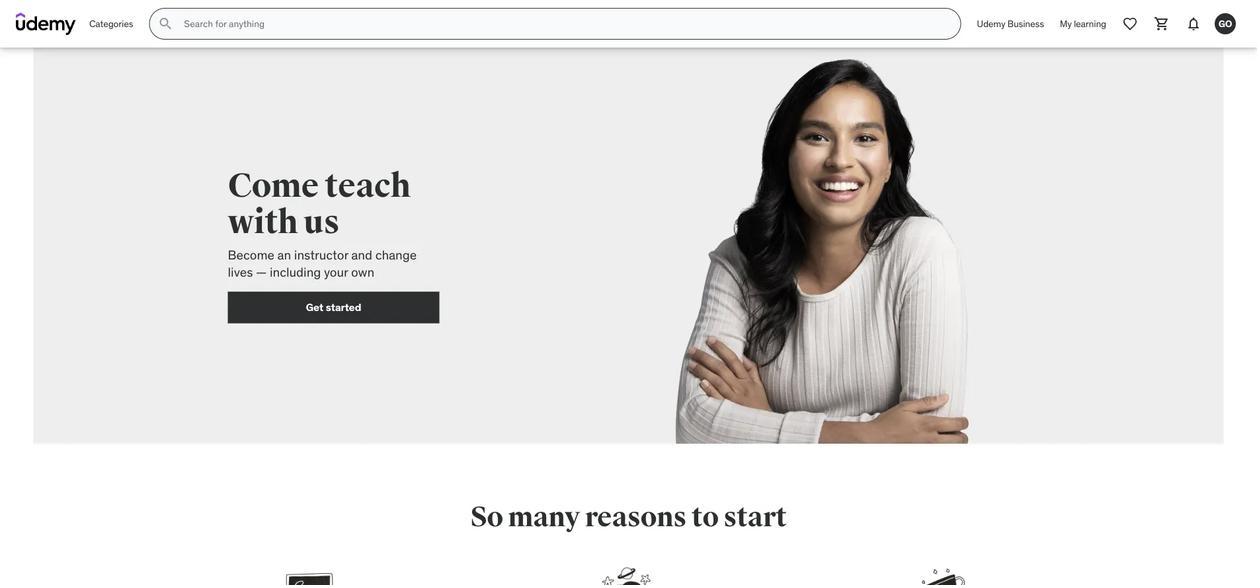 Task type: describe. For each thing, give the bounding box(es) containing it.
and
[[351, 247, 372, 263]]

your
[[324, 265, 348, 281]]

—
[[256, 265, 267, 281]]

my learning link
[[1052, 8, 1114, 40]]

udemy
[[977, 18, 1005, 30]]

wishlist image
[[1122, 16, 1138, 32]]

change
[[375, 247, 417, 263]]

go
[[1219, 18, 1232, 29]]

get started
[[306, 301, 361, 315]]

udemy business link
[[969, 8, 1052, 40]]

so
[[470, 501, 503, 535]]

come
[[228, 165, 319, 207]]

so many reasons to start
[[470, 501, 787, 535]]

business
[[1008, 18, 1044, 30]]

to
[[691, 501, 719, 535]]

started
[[326, 301, 361, 315]]

start
[[724, 501, 787, 535]]



Task type: vqa. For each thing, say whether or not it's contained in the screenshot.
you will learn how to leverage the power of python to solve tasks.
no



Task type: locate. For each thing, give the bounding box(es) containing it.
an
[[277, 247, 291, 263]]

udemy image
[[16, 13, 76, 35]]

submit search image
[[158, 16, 173, 32]]

reasons
[[585, 501, 686, 535]]

lives
[[228, 265, 253, 281]]

us
[[304, 202, 340, 243]]

my learning
[[1060, 18, 1106, 30]]

categories
[[89, 18, 133, 30]]

teach
[[325, 165, 411, 207]]

become
[[228, 247, 274, 263]]

learning
[[1074, 18, 1106, 30]]

come teach with us become an instructor and change lives — including your own
[[228, 165, 417, 281]]

categories button
[[81, 8, 141, 40]]

many
[[508, 501, 580, 535]]

own
[[351, 265, 374, 281]]

including
[[270, 265, 321, 281]]

notifications image
[[1186, 16, 1202, 32]]

udemy business
[[977, 18, 1044, 30]]

go link
[[1209, 8, 1241, 40]]

my
[[1060, 18, 1072, 30]]

with
[[228, 202, 298, 243]]

Search for anything text field
[[181, 13, 945, 35]]

shopping cart with 0 items image
[[1154, 16, 1170, 32]]

get
[[306, 301, 323, 315]]

get started link
[[228, 292, 439, 324]]

instructor
[[294, 247, 348, 263]]



